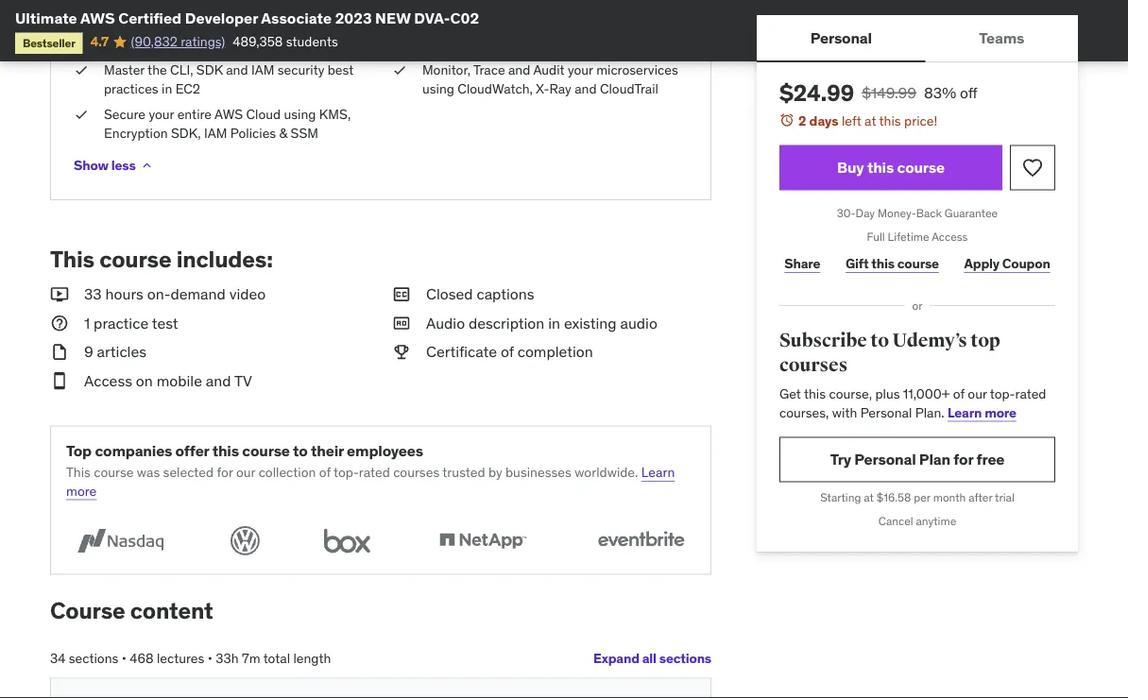 Task type: vqa. For each thing, say whether or not it's contained in the screenshot.
the Piano
no



Task type: describe. For each thing, give the bounding box(es) containing it.
small image for 9 articles
[[50, 342, 69, 363]]

2 • from the left
[[208, 650, 213, 667]]

2 vertical spatial of
[[319, 464, 331, 481]]

learn more for subscribe to udemy's top courses
[[948, 404, 1017, 421]]

on-
[[147, 285, 171, 304]]

your inside 'monitor, trace and audit your microservices using cloudwatch, x-ray and cloudtrail'
[[568, 61, 593, 78]]

content
[[130, 597, 213, 625]]

1 vertical spatial in
[[548, 313, 560, 333]]

video
[[229, 285, 266, 304]]

completion
[[518, 342, 593, 361]]

course down companies
[[94, 464, 134, 481]]

show less
[[74, 156, 136, 173]]

& inside secure your entire aws cloud using kms, encryption sdk, iam policies & ssm
[[279, 125, 287, 142]]

try personal plan for free link
[[780, 437, 1056, 482]]

captions
[[477, 285, 535, 304]]

share
[[785, 255, 821, 272]]

worldwide.
[[575, 464, 638, 481]]

mobile
[[157, 371, 202, 390]]

money-
[[878, 206, 916, 221]]

starting
[[821, 490, 861, 505]]

in inside "master the cli, sdk and iam security best practices in ec2"
[[162, 80, 172, 97]]

using inside the implement messaging and integration patterns using aws sqs, sns & kinesis
[[475, 35, 508, 52]]

aws inside the implement messaging and integration patterns using aws sqs, sns & kinesis
[[510, 35, 539, 52]]

and left "tv" in the bottom of the page
[[206, 371, 231, 390]]

get this course, plus 11,000+ of our top-rated courses, with personal plan.
[[780, 385, 1047, 421]]

access inside 30-day money-back guarantee full lifetime access
[[932, 230, 968, 244]]

volkswagen image
[[224, 523, 266, 559]]

small image for audio
[[392, 313, 411, 334]]

certificate
[[426, 342, 497, 361]]

new
[[375, 8, 411, 27]]

11,000+
[[903, 385, 950, 402]]

$24.99 $149.99 83% off
[[780, 78, 978, 107]]

learn for subscribe to udemy's top courses
[[948, 404, 982, 421]]

489,358
[[233, 33, 283, 50]]

small image for 1 practice test
[[50, 313, 69, 334]]

selected
[[163, 464, 214, 481]]

employees
[[347, 441, 423, 460]]

the
[[148, 61, 167, 78]]

2
[[799, 112, 807, 129]]

iam inside secure your entire aws cloud using kms, encryption sdk, iam policies & ssm
[[204, 125, 227, 142]]

offer
[[175, 441, 209, 460]]

apply coupon
[[965, 255, 1051, 272]]

sqs,
[[542, 35, 572, 52]]

buy
[[837, 158, 864, 177]]

1 • from the left
[[122, 650, 127, 667]]

more for top companies offer this course to their employees
[[66, 483, 97, 500]]

encryption
[[104, 125, 168, 142]]

left
[[842, 112, 862, 129]]

box image
[[316, 523, 379, 559]]

monitor, trace and audit your microservices using cloudwatch, x-ray and cloudtrail
[[422, 61, 678, 97]]

plus
[[876, 385, 900, 402]]

practice
[[94, 313, 149, 333]]

practices
[[104, 80, 158, 97]]

as
[[222, 17, 236, 34]]

microservices
[[597, 61, 678, 78]]

this for gift
[[872, 255, 895, 272]]

tab list containing personal
[[757, 15, 1078, 62]]

secure your entire aws cloud using kms, encryption sdk, iam policies & ssm
[[104, 106, 351, 142]]

$16.58
[[877, 490, 911, 505]]

using inside write infrastructure as code using aws cloudformation
[[271, 17, 303, 34]]

and inside "master the cli, sdk and iam security best practices in ec2"
[[226, 61, 248, 78]]

course down lifetime
[[898, 255, 939, 272]]

xsmall image for implement
[[392, 16, 407, 35]]

netapp image
[[429, 523, 537, 559]]

apply
[[965, 255, 1000, 272]]

0 horizontal spatial rated
[[359, 464, 390, 481]]

1 vertical spatial courses
[[393, 464, 440, 481]]

small image down course
[[74, 694, 93, 698]]

full
[[867, 230, 885, 244]]

0 vertical spatial at
[[865, 112, 877, 129]]

cancel
[[879, 514, 914, 529]]

this down $149.99
[[879, 112, 901, 129]]

alarm image
[[780, 112, 795, 128]]

sdk,
[[171, 125, 201, 142]]

code
[[239, 17, 268, 34]]

this for this course includes:
[[50, 245, 95, 273]]

existing
[[564, 313, 617, 333]]

audio
[[620, 313, 658, 333]]

was
[[137, 464, 160, 481]]

kms,
[[319, 106, 351, 123]]

and inside the implement messaging and integration patterns using aws sqs, sns & kinesis
[[557, 17, 579, 34]]

0 vertical spatial of
[[501, 342, 514, 361]]

this course includes:
[[50, 245, 273, 273]]

udemy's
[[893, 329, 967, 353]]

this for this course was selected for our collection of top-rated courses trusted by businesses worldwide.
[[66, 464, 91, 481]]

ray
[[549, 80, 572, 97]]

personal button
[[757, 15, 926, 60]]

entire
[[177, 106, 212, 123]]

free
[[977, 450, 1005, 469]]

learn more for top companies offer this course to their employees
[[66, 464, 675, 500]]

0 vertical spatial xsmall image
[[74, 106, 89, 124]]

expand
[[594, 650, 640, 667]]

ssm
[[291, 125, 318, 142]]

sections inside "dropdown button"
[[659, 650, 712, 667]]

show less button
[[74, 146, 155, 184]]

your inside secure your entire aws cloud using kms, encryption sdk, iam policies & ssm
[[149, 106, 174, 123]]

try personal plan for free
[[830, 450, 1005, 469]]

small image for 33
[[50, 284, 69, 305]]

plan
[[919, 450, 951, 469]]

demand
[[171, 285, 226, 304]]

aws inside write infrastructure as code using aws cloudformation
[[306, 17, 335, 34]]

small image for certificate
[[392, 342, 411, 363]]

policies
[[230, 125, 276, 142]]

nasdaq image
[[66, 523, 175, 559]]

price!
[[904, 112, 938, 129]]

xsmall image for monitor,
[[392, 61, 407, 79]]

and left audit
[[508, 61, 531, 78]]

cli,
[[170, 61, 193, 78]]

this right "offer"
[[212, 441, 239, 460]]

closed captions
[[426, 285, 535, 304]]

(90,832
[[131, 33, 178, 50]]

developer
[[185, 8, 258, 27]]

2 days left at this price!
[[799, 112, 938, 129]]

aws inside secure your entire aws cloud using kms, encryption sdk, iam policies & ssm
[[215, 106, 243, 123]]

personal inside personal "button"
[[811, 28, 872, 47]]

ultimate aws certified developer associate 2023 new dva-c02
[[15, 8, 479, 27]]

less
[[111, 156, 136, 173]]

personal inside try personal plan for free "link"
[[855, 450, 916, 469]]

9 articles
[[84, 342, 147, 361]]

starting at $16.58 per month after trial cancel anytime
[[821, 490, 1015, 529]]

apply coupon button
[[959, 245, 1056, 283]]

tv
[[234, 371, 252, 390]]

learn more link for subscribe to udemy's top courses
[[948, 404, 1017, 421]]

of inside get this course, plus 11,000+ of our top-rated courses, with personal plan.
[[953, 385, 965, 402]]

small image for access on mobile and tv
[[50, 370, 69, 392]]



Task type: locate. For each thing, give the bounding box(es) containing it.
to left udemy's
[[871, 329, 889, 353]]

0 horizontal spatial iam
[[204, 125, 227, 142]]

security
[[278, 61, 325, 78]]

this inside get this course, plus 11,000+ of our top-rated courses, with personal plan.
[[804, 385, 826, 402]]

this for buy
[[867, 158, 894, 177]]

0 vertical spatial access
[[932, 230, 968, 244]]

• left 33h 7m
[[208, 650, 213, 667]]

course up hours
[[99, 245, 172, 273]]

access down back
[[932, 230, 968, 244]]

learn more link up free
[[948, 404, 1017, 421]]

expand all sections button
[[594, 640, 712, 678]]

1 vertical spatial at
[[864, 490, 874, 505]]

small image left 1
[[50, 313, 69, 334]]

this inside button
[[867, 158, 894, 177]]

small image left '9'
[[50, 342, 69, 363]]

0 vertical spatial top-
[[990, 385, 1016, 402]]

using up ssm at the left top of the page
[[284, 106, 316, 123]]

in up completion
[[548, 313, 560, 333]]

audit
[[533, 61, 565, 78]]

34 sections • 468 lectures • 33h 7m total length
[[50, 650, 331, 667]]

0 horizontal spatial more
[[66, 483, 97, 500]]

1 vertical spatial our
[[236, 464, 255, 481]]

for
[[954, 450, 974, 469], [217, 464, 233, 481]]

learn
[[948, 404, 982, 421], [642, 464, 675, 481]]

1 horizontal spatial of
[[501, 342, 514, 361]]

hours
[[105, 285, 144, 304]]

489,358 students
[[233, 33, 338, 50]]

1 horizontal spatial learn
[[948, 404, 982, 421]]

1 vertical spatial learn more link
[[66, 464, 675, 500]]

on
[[136, 371, 153, 390]]

this up courses,
[[804, 385, 826, 402]]

aws up 'policies'
[[215, 106, 243, 123]]

top- down top
[[990, 385, 1016, 402]]

at
[[865, 112, 877, 129], [864, 490, 874, 505]]

audio description in existing audio
[[426, 313, 658, 333]]

master the cli, sdk and iam security best practices in ec2
[[104, 61, 354, 97]]

after
[[969, 490, 993, 505]]

0 vertical spatial personal
[[811, 28, 872, 47]]

test
[[152, 313, 178, 333]]

0 vertical spatial our
[[968, 385, 987, 402]]

certified
[[118, 8, 182, 27]]

at left $16.58
[[864, 490, 874, 505]]

includes:
[[176, 245, 273, 273]]

0 horizontal spatial for
[[217, 464, 233, 481]]

& left ssm at the left top of the page
[[279, 125, 287, 142]]

1 horizontal spatial top-
[[990, 385, 1016, 402]]

their
[[311, 441, 344, 460]]

course,
[[829, 385, 872, 402]]

trusted
[[443, 464, 485, 481]]

& inside the implement messaging and integration patterns using aws sqs, sns & kinesis
[[605, 35, 613, 52]]

xsmall image left 4.7
[[74, 16, 89, 35]]

course inside button
[[897, 158, 945, 177]]

master
[[104, 61, 145, 78]]

this
[[50, 245, 95, 273], [66, 464, 91, 481]]

day
[[856, 206, 875, 221]]

days
[[810, 112, 839, 129]]

your up sdk,
[[149, 106, 174, 123]]

33 hours on-demand video
[[84, 285, 266, 304]]

audio
[[426, 313, 465, 333]]

1 sections from the left
[[659, 650, 712, 667]]

this right gift
[[872, 255, 895, 272]]

1 vertical spatial of
[[953, 385, 965, 402]]

using down monitor, on the top
[[422, 80, 455, 97]]

teams button
[[926, 15, 1078, 60]]

for inside "link"
[[954, 450, 974, 469]]

write infrastructure as code using aws cloudformation
[[104, 17, 335, 52]]

• left 468
[[122, 650, 127, 667]]

course up back
[[897, 158, 945, 177]]

0 horizontal spatial to
[[293, 441, 308, 460]]

length
[[293, 650, 331, 667]]

your down sns
[[568, 61, 593, 78]]

courses down subscribe
[[780, 354, 848, 377]]

2 sections from the left
[[69, 650, 119, 667]]

1 vertical spatial xsmall image
[[139, 158, 155, 173]]

1 horizontal spatial learn more
[[948, 404, 1017, 421]]

1 vertical spatial access
[[84, 371, 132, 390]]

implement messaging and integration patterns using aws sqs, sns & kinesis
[[422, 17, 659, 52]]

small image up the top
[[50, 370, 69, 392]]

your
[[568, 61, 593, 78], [149, 106, 174, 123]]

per
[[914, 490, 931, 505]]

0 horizontal spatial your
[[149, 106, 174, 123]]

this up 33
[[50, 245, 95, 273]]

1 horizontal spatial learn more link
[[948, 404, 1017, 421]]

our right 11,000+
[[968, 385, 987, 402]]

course up collection at the bottom
[[242, 441, 290, 460]]

1 horizontal spatial our
[[968, 385, 987, 402]]

lectures
[[157, 650, 204, 667]]

buy this course button
[[780, 145, 1003, 191]]

0 horizontal spatial access
[[84, 371, 132, 390]]

for left free
[[954, 450, 974, 469]]

personal inside get this course, plus 11,000+ of our top-rated courses, with personal plan.
[[861, 404, 912, 421]]

xsmall image for master
[[74, 61, 89, 79]]

2023
[[335, 8, 372, 27]]

personal up $24.99
[[811, 28, 872, 47]]

learn for top companies offer this course to their employees
[[642, 464, 675, 481]]

and up sqs,
[[557, 17, 579, 34]]

month
[[933, 490, 966, 505]]

1 vertical spatial learn
[[642, 464, 675, 481]]

0 vertical spatial to
[[871, 329, 889, 353]]

cloudwatch,
[[458, 80, 533, 97]]

0 vertical spatial learn more link
[[948, 404, 1017, 421]]

and
[[557, 17, 579, 34], [226, 61, 248, 78], [508, 61, 531, 78], [575, 80, 597, 97], [206, 371, 231, 390]]

of right 11,000+
[[953, 385, 965, 402]]

1 horizontal spatial for
[[954, 450, 974, 469]]

xsmall image down bestseller
[[74, 61, 89, 79]]

learn more link
[[948, 404, 1017, 421], [66, 464, 675, 500]]

sections right 34
[[69, 650, 119, 667]]

closed
[[426, 285, 473, 304]]

0 vertical spatial courses
[[780, 354, 848, 377]]

xsmall image
[[74, 16, 89, 35], [392, 16, 407, 35], [74, 61, 89, 79], [392, 61, 407, 79]]

cloud
[[246, 106, 281, 123]]

2 vertical spatial personal
[[855, 450, 916, 469]]

0 vertical spatial in
[[162, 80, 172, 97]]

wishlist image
[[1022, 157, 1044, 179]]

access down 9 articles
[[84, 371, 132, 390]]

$24.99
[[780, 78, 855, 107]]

top- down their
[[334, 464, 359, 481]]

using up trace at the top of the page
[[475, 35, 508, 52]]

aws left 2023
[[306, 17, 335, 34]]

to inside subscribe to udemy's top courses
[[871, 329, 889, 353]]

and right ray
[[575, 80, 597, 97]]

1 vertical spatial rated
[[359, 464, 390, 481]]

description
[[469, 313, 545, 333]]

learn more up free
[[948, 404, 1017, 421]]

1 horizontal spatial courses
[[780, 354, 848, 377]]

0 horizontal spatial •
[[122, 650, 127, 667]]

0 horizontal spatial courses
[[393, 464, 440, 481]]

aws up 4.7
[[80, 8, 115, 27]]

learn right worldwide. in the bottom right of the page
[[642, 464, 675, 481]]

small image left closed
[[392, 284, 411, 305]]

1 horizontal spatial •
[[208, 650, 213, 667]]

small image left certificate
[[392, 342, 411, 363]]

0 vertical spatial rated
[[1016, 385, 1047, 402]]

& down integration
[[605, 35, 613, 52]]

0 vertical spatial this
[[50, 245, 95, 273]]

secure
[[104, 106, 146, 123]]

back
[[916, 206, 942, 221]]

iam down 489,358
[[251, 61, 274, 78]]

top- inside get this course, plus 11,000+ of our top-rated courses, with personal plan.
[[990, 385, 1016, 402]]

1 vertical spatial your
[[149, 106, 174, 123]]

1 horizontal spatial xsmall image
[[139, 158, 155, 173]]

$149.99
[[862, 83, 917, 102]]

rated
[[1016, 385, 1047, 402], [359, 464, 390, 481]]

1 horizontal spatial more
[[985, 404, 1017, 421]]

0 vertical spatial learn
[[948, 404, 982, 421]]

coupon
[[1003, 255, 1051, 272]]

tab list
[[757, 15, 1078, 62]]

0 horizontal spatial in
[[162, 80, 172, 97]]

personal up $16.58
[[855, 450, 916, 469]]

1 horizontal spatial your
[[568, 61, 593, 78]]

1 horizontal spatial access
[[932, 230, 968, 244]]

more up free
[[985, 404, 1017, 421]]

learn right plan.
[[948, 404, 982, 421]]

1 horizontal spatial iam
[[251, 61, 274, 78]]

by
[[489, 464, 502, 481]]

ec2
[[175, 80, 200, 97]]

33
[[84, 285, 102, 304]]

learn more down employees
[[66, 464, 675, 500]]

gift this course
[[846, 255, 939, 272]]

eventbrite image
[[587, 523, 696, 559]]

1 vertical spatial personal
[[861, 404, 912, 421]]

2 horizontal spatial of
[[953, 385, 965, 402]]

using right code at the top of the page
[[271, 17, 303, 34]]

0 horizontal spatial learn more link
[[66, 464, 675, 500]]

subscribe
[[780, 329, 867, 353]]

1 vertical spatial this
[[66, 464, 91, 481]]

personal down plus
[[861, 404, 912, 421]]

rated inside get this course, plus 11,000+ of our top-rated courses, with personal plan.
[[1016, 385, 1047, 402]]

using inside 'monitor, trace and audit your microservices using cloudwatch, x-ray and cloudtrail'
[[422, 80, 455, 97]]

dva-
[[414, 8, 450, 27]]

cloudformation
[[104, 35, 199, 52]]

of down description
[[501, 342, 514, 361]]

1 vertical spatial &
[[279, 125, 287, 142]]

xsmall image right less
[[139, 158, 155, 173]]

0 horizontal spatial xsmall image
[[74, 106, 89, 124]]

xsmall image for write
[[74, 16, 89, 35]]

1 vertical spatial iam
[[204, 125, 227, 142]]

0 vertical spatial learn more
[[948, 404, 1017, 421]]

sns
[[575, 35, 601, 52]]

certificate of completion
[[426, 342, 593, 361]]

iam inside "master the cli, sdk and iam security best practices in ec2"
[[251, 61, 274, 78]]

iam down entire
[[204, 125, 227, 142]]

0 vertical spatial more
[[985, 404, 1017, 421]]

0 horizontal spatial sections
[[69, 650, 119, 667]]

our inside get this course, plus 11,000+ of our top-rated courses, with personal plan.
[[968, 385, 987, 402]]

1 vertical spatial top-
[[334, 464, 359, 481]]

this for get
[[804, 385, 826, 402]]

more for subscribe to udemy's top courses
[[985, 404, 1017, 421]]

0 vertical spatial iam
[[251, 61, 274, 78]]

4.7
[[90, 33, 109, 50]]

ratings)
[[181, 33, 225, 50]]

0 horizontal spatial &
[[279, 125, 287, 142]]

small image for closed
[[392, 284, 411, 305]]

xsmall image
[[74, 106, 89, 124], [139, 158, 155, 173]]

small image
[[50, 313, 69, 334], [50, 342, 69, 363], [50, 370, 69, 392], [74, 694, 93, 698]]

small image left audio
[[392, 313, 411, 334]]

off
[[960, 83, 978, 102]]

9
[[84, 342, 93, 361]]

trial
[[995, 490, 1015, 505]]

this right buy
[[867, 158, 894, 177]]

0 horizontal spatial top-
[[334, 464, 359, 481]]

of down their
[[319, 464, 331, 481]]

0 vertical spatial your
[[568, 61, 593, 78]]

using inside secure your entire aws cloud using kms, encryption sdk, iam policies & ssm
[[284, 106, 316, 123]]

kinesis
[[616, 35, 659, 52]]

more down the top
[[66, 483, 97, 500]]

course
[[50, 597, 125, 625]]

our
[[968, 385, 987, 402], [236, 464, 255, 481]]

to up collection at the bottom
[[293, 441, 308, 460]]

integration
[[582, 17, 646, 34]]

aws down messaging
[[510, 35, 539, 52]]

trace
[[473, 61, 505, 78]]

learn more link for top companies offer this course to their employees
[[66, 464, 675, 500]]

expand all sections
[[594, 650, 712, 667]]

more
[[985, 404, 1017, 421], [66, 483, 97, 500]]

courses inside subscribe to udemy's top courses
[[780, 354, 848, 377]]

small image left 33
[[50, 284, 69, 305]]

1 horizontal spatial rated
[[1016, 385, 1047, 402]]

courses down employees
[[393, 464, 440, 481]]

0 horizontal spatial learn
[[642, 464, 675, 481]]

this course was selected for our collection of top-rated courses trusted by businesses worldwide.
[[66, 464, 638, 481]]

0 horizontal spatial our
[[236, 464, 255, 481]]

access
[[932, 230, 968, 244], [84, 371, 132, 390]]

1 horizontal spatial sections
[[659, 650, 712, 667]]

1 vertical spatial more
[[66, 483, 97, 500]]

0 vertical spatial &
[[605, 35, 613, 52]]

gift this course link
[[841, 245, 944, 283]]

anytime
[[916, 514, 957, 529]]

collection
[[259, 464, 316, 481]]

xsmall image left dva-
[[392, 16, 407, 35]]

and right sdk
[[226, 61, 248, 78]]

at right left
[[865, 112, 877, 129]]

personal
[[811, 28, 872, 47], [861, 404, 912, 421], [855, 450, 916, 469]]

sections right all
[[659, 650, 712, 667]]

1 horizontal spatial to
[[871, 329, 889, 353]]

0 horizontal spatial of
[[319, 464, 331, 481]]

at inside starting at $16.58 per month after trial cancel anytime
[[864, 490, 874, 505]]

xsmall image inside the show less button
[[139, 158, 155, 173]]

our down top companies offer this course to their employees
[[236, 464, 255, 481]]

1 horizontal spatial &
[[605, 35, 613, 52]]

1 vertical spatial to
[[293, 441, 308, 460]]

xsmall image left secure
[[74, 106, 89, 124]]

more inside learn more
[[66, 483, 97, 500]]

top companies offer this course to their employees
[[66, 441, 423, 460]]

in down the
[[162, 80, 172, 97]]

this down the top
[[66, 464, 91, 481]]

33h 7m
[[216, 650, 260, 667]]

0 horizontal spatial learn more
[[66, 464, 675, 500]]

access on mobile and tv
[[84, 371, 252, 390]]

get
[[780, 385, 801, 402]]

small image
[[50, 284, 69, 305], [392, 284, 411, 305], [392, 313, 411, 334], [392, 342, 411, 363]]

gift
[[846, 255, 869, 272]]

•
[[122, 650, 127, 667], [208, 650, 213, 667]]

learn more link down employees
[[66, 464, 675, 500]]

1 vertical spatial learn more
[[66, 464, 675, 500]]

c02
[[450, 8, 479, 27]]

companies
[[95, 441, 172, 460]]

for down top companies offer this course to their employees
[[217, 464, 233, 481]]

xsmall image left monitor, on the top
[[392, 61, 407, 79]]

1 horizontal spatial in
[[548, 313, 560, 333]]



